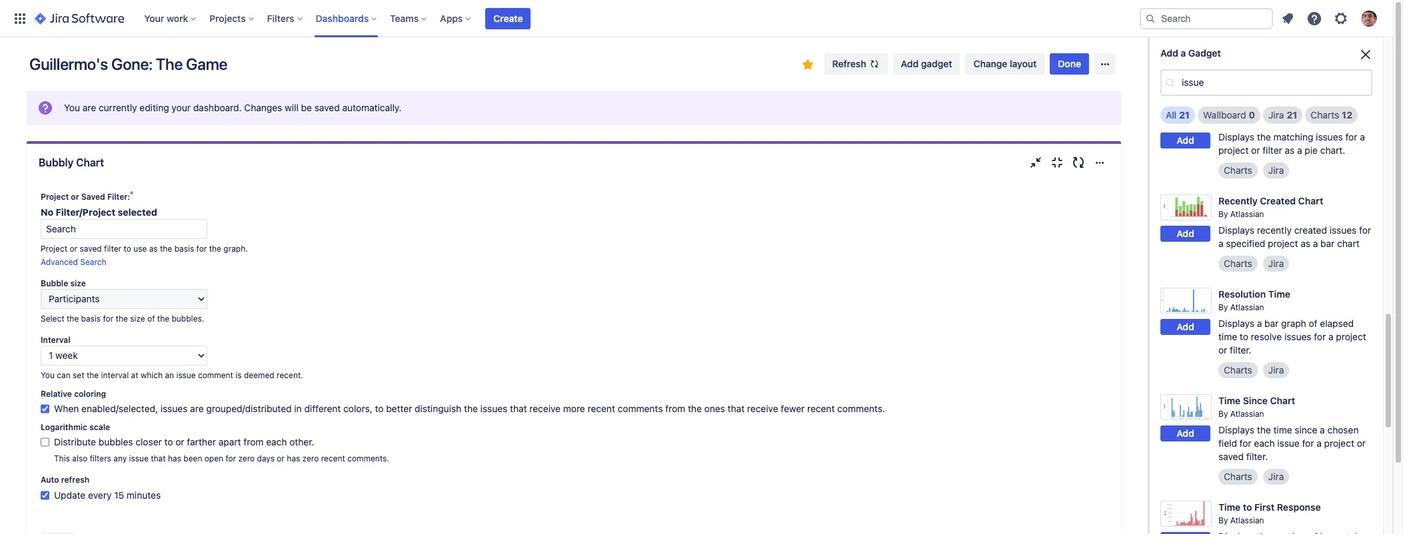 Task type: locate. For each thing, give the bounding box(es) containing it.
0 vertical spatial filter
[[1263, 145, 1283, 156]]

filter. down the resolve
[[1230, 345, 1252, 356]]

atlassian inside "time since chart by atlassian displays the time since a chosen field for each issue for a project or saved filter."
[[1231, 409, 1264, 419]]

labels
[[1262, 51, 1287, 63]]

4 atlassian from the top
[[1231, 303, 1264, 313]]

in for different
[[294, 403, 302, 415]]

0 vertical spatial saved
[[315, 102, 340, 113]]

graph
[[1282, 318, 1307, 329]]

by inside resolution time by atlassian displays a bar graph of elapsed time to resolve issues for a project or filter.
[[1219, 303, 1228, 313]]

by down pie
[[1219, 116, 1228, 126]]

resolve
[[1251, 331, 1282, 343]]

2 vertical spatial time
[[1219, 502, 1241, 513]]

atlassian
[[1231, 36, 1264, 46], [1231, 116, 1264, 126], [1231, 209, 1264, 219], [1231, 303, 1264, 313], [1231, 409, 1264, 419], [1231, 516, 1264, 526]]

refresh
[[832, 58, 867, 69]]

add button for recently
[[1161, 226, 1211, 242]]

1 vertical spatial in
[[294, 403, 302, 415]]

0 horizontal spatial recent
[[321, 454, 345, 464]]

in right labels
[[1289, 51, 1297, 63]]

1 horizontal spatial zero
[[302, 454, 319, 464]]

closer
[[136, 437, 162, 448]]

1 horizontal spatial that
[[510, 403, 527, 415]]

comments.
[[838, 403, 885, 415], [348, 454, 389, 464]]

each up days
[[266, 437, 287, 448]]

refresh
[[61, 475, 89, 485]]

issue inside "time since chart by atlassian displays the time since a chosen field for each issue for a project or saved filter."
[[1278, 438, 1300, 449]]

project inside pie chart by atlassian displays the matching issues for a project or filter as a pie chart.
[[1219, 145, 1249, 156]]

1 21 from the left
[[1179, 109, 1190, 121]]

time
[[1269, 289, 1291, 300], [1219, 395, 1241, 407], [1219, 502, 1241, 513]]

in inside by atlassian jira issue labels in a gadget
[[1289, 51, 1297, 63]]

the left bubbles.
[[157, 314, 169, 324]]

0
[[1249, 109, 1255, 121]]

apart
[[219, 437, 241, 448]]

by up field
[[1219, 409, 1228, 419]]

3 by from the top
[[1219, 209, 1228, 219]]

1 vertical spatial bar
[[1265, 318, 1279, 329]]

0 vertical spatial from
[[665, 403, 686, 415]]

the inside pie chart by atlassian displays the matching issues for a project or filter as a pie chart.
[[1257, 131, 1271, 143]]

receive left fewer
[[747, 403, 778, 415]]

specified
[[1226, 238, 1266, 249]]

fewer
[[781, 403, 805, 415]]

3 displays from the top
[[1219, 318, 1255, 329]]

minutes
[[127, 490, 161, 501]]

add down the "recently created chart" 'image'
[[1177, 228, 1195, 240]]

1 horizontal spatial comments.
[[838, 403, 885, 415]]

2 atlassian from the top
[[1231, 116, 1264, 126]]

wallboard 0
[[1203, 109, 1255, 121]]

add button
[[1161, 53, 1211, 69], [1161, 133, 1211, 149], [1161, 226, 1211, 242], [1161, 320, 1211, 336], [1161, 426, 1211, 442]]

time inside resolution time by atlassian displays a bar graph of elapsed time to resolve issues for a project or filter.
[[1269, 289, 1291, 300]]

receive left more
[[530, 403, 561, 415]]

Auto refresh checkbox
[[41, 489, 49, 503]]

created
[[1295, 225, 1327, 236]]

interval
[[101, 371, 129, 381]]

for
[[1346, 131, 1358, 143], [1360, 225, 1371, 236], [196, 244, 207, 254], [103, 314, 114, 324], [1314, 331, 1326, 343], [1240, 438, 1252, 449], [1302, 438, 1314, 449], [226, 454, 236, 464]]

0 horizontal spatial 21
[[1179, 109, 1190, 121]]

chart inside "time since chart by atlassian displays the time since a chosen field for each issue for a project or saved filter."
[[1270, 395, 1296, 407]]

each
[[266, 437, 287, 448], [1254, 438, 1275, 449]]

charts down "specified"
[[1224, 258, 1253, 269]]

2 has from the left
[[287, 454, 300, 464]]

to left first
[[1243, 502, 1252, 513]]

for down elapsed
[[1314, 331, 1326, 343]]

0 vertical spatial project
[[41, 192, 69, 202]]

as for project
[[1301, 238, 1311, 249]]

bar inside resolution time by atlassian displays a bar graph of elapsed time to resolve issues for a project or filter.
[[1265, 318, 1279, 329]]

time up graph
[[1269, 289, 1291, 300]]

saved inside "time since chart by atlassian displays the time since a chosen field for each issue for a project or saved filter."
[[1219, 451, 1244, 463]]

search field up add a gadget
[[1140, 8, 1273, 29]]

2 by from the top
[[1219, 116, 1228, 126]]

graph.
[[224, 244, 248, 254]]

by atlassian jira issue labels in a gadget
[[1219, 36, 1339, 63]]

0 horizontal spatial in
[[294, 403, 302, 415]]

charts down field
[[1224, 471, 1253, 483]]

saved
[[315, 102, 340, 113], [80, 244, 102, 254], [1219, 451, 1244, 463]]

2 project from the top
[[41, 244, 67, 254]]

zero left days
[[238, 454, 255, 464]]

has left been
[[168, 454, 181, 464]]

recent down different
[[321, 454, 345, 464]]

issues inside resolution time by atlassian displays a bar graph of elapsed time to resolve issues for a project or filter.
[[1285, 331, 1312, 343]]

by down resolution
[[1219, 303, 1228, 313]]

atlassian down since
[[1231, 409, 1264, 419]]

each inside "time since chart by atlassian displays the time since a chosen field for each issue for a project or saved filter."
[[1254, 438, 1275, 449]]

atlassian up labels
[[1231, 36, 1264, 46]]

time left the resolve
[[1219, 331, 1238, 343]]

1 horizontal spatial search field
[[1140, 8, 1273, 29]]

0 vertical spatial search field
[[1140, 8, 1273, 29]]

size
[[70, 279, 86, 289], [130, 314, 145, 324]]

1 by from the top
[[1219, 36, 1228, 46]]

0 vertical spatial basis
[[174, 244, 194, 254]]

1 vertical spatial are
[[190, 403, 204, 415]]

0 horizontal spatial as
[[149, 244, 158, 254]]

as inside recently created chart by atlassian displays recently created issues for a specified project as a bar chart
[[1301, 238, 1311, 249]]

of
[[147, 314, 155, 324], [1309, 318, 1318, 329]]

are left currently
[[83, 102, 96, 113]]

0 horizontal spatial zero
[[238, 454, 255, 464]]

5 atlassian from the top
[[1231, 409, 1264, 419]]

1 horizontal spatial receive
[[747, 403, 778, 415]]

Search gadgets field
[[1178, 71, 1371, 95]]

2 horizontal spatial as
[[1301, 238, 1311, 249]]

1 vertical spatial basis
[[81, 314, 101, 324]]

gadget down help icon
[[1307, 51, 1339, 63]]

basis
[[174, 244, 194, 254], [81, 314, 101, 324]]

no filter/project selected
[[41, 207, 157, 218]]

0 vertical spatial are
[[83, 102, 96, 113]]

add up all
[[1161, 47, 1179, 59]]

comments. inside 'distribute bubbles closer to or farther apart from each other. this also filters any issue that has been open for zero days or has zero recent comments.'
[[348, 454, 389, 464]]

you down guillermo's at the top
[[64, 102, 80, 113]]

jira software image
[[35, 10, 124, 26], [35, 10, 124, 26]]

3 add button from the top
[[1161, 226, 1211, 242]]

issues down graph
[[1285, 331, 1312, 343]]

chart right since
[[1270, 395, 1296, 407]]

21 right all
[[1179, 109, 1190, 121]]

you are currently editing your dashboard. changes will be saved automatically.
[[64, 102, 402, 113]]

1 horizontal spatial as
[[1285, 145, 1295, 156]]

in
[[1289, 51, 1297, 63], [294, 403, 302, 415]]

that down closer
[[151, 454, 166, 464]]

issue
[[1237, 51, 1259, 63], [176, 371, 196, 381], [1278, 438, 1300, 449], [129, 454, 149, 464]]

that inside 'distribute bubbles closer to or farther apart from each other. this also filters any issue that has been open for zero days or has zero recent comments.'
[[151, 454, 166, 464]]

6 by from the top
[[1219, 516, 1228, 526]]

jira inside by atlassian jira issue labels in a gadget
[[1219, 51, 1234, 63]]

chart.
[[1321, 145, 1346, 156]]

1 horizontal spatial you
[[64, 102, 80, 113]]

for left graph.
[[196, 244, 207, 254]]

recent inside 'distribute bubbles closer to or farther apart from each other. this also filters any issue that has been open for zero days or has zero recent comments.'
[[321, 454, 345, 464]]

filters
[[90, 454, 111, 464]]

time for since
[[1219, 395, 1241, 407]]

1 vertical spatial saved
[[80, 244, 102, 254]]

saved
[[81, 192, 105, 202]]

by inside "time since chart by atlassian displays the time since a chosen field for each issue for a project or saved filter."
[[1219, 409, 1228, 419]]

or down the chosen on the bottom of page
[[1357, 438, 1366, 449]]

basis right use
[[174, 244, 194, 254]]

issue inside by atlassian jira issue labels in a gadget
[[1237, 51, 1259, 63]]

2 21 from the left
[[1287, 109, 1298, 121]]

apps button
[[436, 8, 476, 29]]

the right select
[[67, 314, 79, 324]]

chart right pie
[[1235, 102, 1260, 113]]

add for add button corresponding to recently
[[1177, 228, 1195, 240]]

atlassian inside time to first response by atlassian
[[1231, 516, 1264, 526]]

ones
[[705, 403, 725, 415]]

advanced
[[41, 257, 78, 267]]

as down matching
[[1285, 145, 1295, 156]]

0 vertical spatial filter.
[[1230, 345, 1252, 356]]

recent
[[588, 403, 615, 415], [807, 403, 835, 415], [321, 454, 345, 464]]

add button up pie chart image
[[1161, 53, 1211, 69]]

time inside resolution time by atlassian displays a bar graph of elapsed time to resolve issues for a project or filter.
[[1219, 331, 1238, 343]]

enabled/selected,
[[81, 403, 158, 415]]

displays inside recently created chart by atlassian displays recently created issues for a specified project as a bar chart
[[1219, 225, 1255, 236]]

1 vertical spatial filter.
[[1247, 451, 1268, 463]]

charts for pie chart
[[1224, 165, 1253, 176]]

1 atlassian from the top
[[1231, 36, 1264, 46]]

help image
[[1307, 10, 1323, 26]]

1 vertical spatial time
[[1274, 425, 1293, 436]]

2 vertical spatial saved
[[1219, 451, 1244, 463]]

by inside time to first response by atlassian
[[1219, 516, 1228, 526]]

are up farther
[[190, 403, 204, 415]]

atlassian inside resolution time by atlassian displays a bar graph of elapsed time to resolve issues for a project or filter.
[[1231, 303, 1264, 313]]

the down jira 21
[[1257, 131, 1271, 143]]

a
[[1181, 47, 1186, 59], [1300, 51, 1305, 63], [1360, 131, 1365, 143], [1297, 145, 1303, 156], [1219, 238, 1224, 249], [1313, 238, 1318, 249], [1257, 318, 1262, 329], [1329, 331, 1334, 343], [1320, 425, 1325, 436], [1317, 438, 1322, 449]]

add button down resolution time image on the bottom right
[[1161, 320, 1211, 336]]

guillermo's gone: the game
[[29, 55, 228, 73]]

atlassian down recently
[[1231, 209, 1264, 219]]

displays inside pie chart by atlassian displays the matching issues for a project or filter as a pie chart.
[[1219, 131, 1255, 143]]

None submit
[[41, 533, 75, 535]]

Search field
[[1140, 8, 1273, 29], [41, 219, 207, 239]]

primary element
[[8, 0, 1140, 37]]

0 horizontal spatial bar
[[1265, 318, 1279, 329]]

1 vertical spatial from
[[244, 437, 264, 448]]

your work
[[144, 12, 188, 24]]

your profile and settings image
[[1361, 10, 1377, 26]]

selected
[[118, 207, 157, 218]]

0 horizontal spatial receive
[[530, 403, 561, 415]]

atlassian down resolution
[[1231, 303, 1264, 313]]

0 vertical spatial comments.
[[838, 403, 885, 415]]

0 horizontal spatial time
[[1219, 331, 1238, 343]]

as inside pie chart by atlassian displays the matching issues for a project or filter as a pie chart.
[[1285, 145, 1295, 156]]

1 horizontal spatial size
[[130, 314, 145, 324]]

every
[[88, 490, 112, 501]]

interval
[[41, 335, 70, 345]]

by up add a gadget
[[1219, 36, 1228, 46]]

atlassian inside pie chart by atlassian displays the matching issues for a project or filter as a pie chart.
[[1231, 116, 1264, 126]]

to inside 'distribute bubbles closer to or farther apart from each other. this also filters any issue that has been open for zero days or has zero recent comments.'
[[164, 437, 173, 448]]

to left the resolve
[[1240, 331, 1249, 343]]

size left bubbles.
[[130, 314, 145, 324]]

the left graph.
[[209, 244, 221, 254]]

banner containing your work
[[0, 0, 1393, 37]]

filters button
[[263, 8, 308, 29]]

pie chart by atlassian displays the matching issues for a project or filter as a pie chart.
[[1219, 102, 1365, 156]]

bar up the resolve
[[1265, 318, 1279, 329]]

filter inside pie chart by atlassian displays the matching issues for a project or filter as a pie chart.
[[1263, 145, 1283, 156]]

1 horizontal spatial each
[[1254, 438, 1275, 449]]

created
[[1260, 195, 1296, 207]]

1 horizontal spatial of
[[1309, 318, 1318, 329]]

automatically.
[[342, 102, 402, 113]]

from
[[665, 403, 686, 415], [244, 437, 264, 448]]

you for you are currently editing your dashboard. changes will be saved automatically.
[[64, 102, 80, 113]]

project inside project or saved filter to use as the basis for the graph. advanced search
[[41, 244, 67, 254]]

0 horizontal spatial that
[[151, 454, 166, 464]]

time inside "time since chart by atlassian displays the time since a chosen field for each issue for a project or saved filter."
[[1219, 395, 1241, 407]]

resolution time image
[[1161, 288, 1212, 314]]

filter:
[[107, 192, 130, 202]]

1 horizontal spatial in
[[1289, 51, 1297, 63]]

0 vertical spatial time
[[1219, 331, 1238, 343]]

time inside "time since chart by atlassian displays the time since a chosen field for each issue for a project or saved filter."
[[1274, 425, 1293, 436]]

or inside "time since chart by atlassian displays the time since a chosen field for each issue for a project or saved filter."
[[1357, 438, 1366, 449]]

1 zero from the left
[[238, 454, 255, 464]]

time
[[1219, 331, 1238, 343], [1274, 425, 1293, 436]]

1 horizontal spatial filter
[[1263, 145, 1283, 156]]

project for project or saved filter:
[[41, 192, 69, 202]]

0 vertical spatial bar
[[1321, 238, 1335, 249]]

that right ones
[[728, 403, 745, 415]]

when enabled/selected, issues are grouped/distributed in different colors, to better distinguish the issues that receive more recent comments from the ones that receive fewer recent comments.
[[54, 403, 885, 415]]

grouped/distributed
[[206, 403, 292, 415]]

5 add button from the top
[[1161, 426, 1211, 442]]

charts
[[1311, 109, 1340, 121], [1224, 165, 1253, 176], [1224, 258, 1253, 269], [1224, 365, 1253, 376], [1224, 471, 1253, 483]]

add button down pie chart image
[[1161, 133, 1211, 149]]

as down created
[[1301, 238, 1311, 249]]

or inside resolution time by atlassian displays a bar graph of elapsed time to resolve issues for a project or filter.
[[1219, 345, 1228, 356]]

as inside project or saved filter to use as the basis for the graph. advanced search
[[149, 244, 158, 254]]

0 horizontal spatial saved
[[80, 244, 102, 254]]

issue right an
[[176, 371, 196, 381]]

0 vertical spatial size
[[70, 279, 86, 289]]

charts for resolution time
[[1224, 365, 1253, 376]]

editing
[[140, 102, 169, 113]]

change
[[974, 58, 1008, 69]]

charts up recently
[[1224, 165, 1253, 176]]

4 add button from the top
[[1161, 320, 1211, 336]]

gadget up pie
[[1189, 47, 1221, 59]]

at
[[131, 371, 138, 381]]

0 horizontal spatial has
[[168, 454, 181, 464]]

atlassian down pie
[[1231, 116, 1264, 126]]

5 by from the top
[[1219, 409, 1228, 419]]

by down recently
[[1219, 209, 1228, 219]]

project inside recently created chart by atlassian displays recently created issues for a specified project as a bar chart
[[1268, 238, 1298, 249]]

bar left the chart
[[1321, 238, 1335, 249]]

saved right the be
[[315, 102, 340, 113]]

1 displays from the top
[[1219, 131, 1255, 143]]

6 atlassian from the top
[[1231, 516, 1264, 526]]

1 vertical spatial filter
[[104, 244, 121, 254]]

the right distinguish
[[464, 403, 478, 415]]

1 horizontal spatial saved
[[315, 102, 340, 113]]

add button for resolution
[[1161, 320, 1211, 336]]

for up the chart
[[1360, 225, 1371, 236]]

filter.
[[1230, 345, 1252, 356], [1247, 451, 1268, 463]]

1 vertical spatial size
[[130, 314, 145, 324]]

by inside pie chart by atlassian displays the matching issues for a project or filter as a pie chart.
[[1219, 116, 1228, 126]]

or up advanced search link
[[70, 244, 77, 254]]

recent.
[[277, 371, 303, 381]]

gadget inside by atlassian jira issue labels in a gadget
[[1307, 51, 1339, 63]]

basis right select
[[81, 314, 101, 324]]

0 horizontal spatial filter
[[104, 244, 121, 254]]

0 vertical spatial time
[[1269, 289, 1291, 300]]

each right field
[[1254, 438, 1275, 449]]

add down time since chart image
[[1177, 428, 1195, 440]]

3 atlassian from the top
[[1231, 209, 1264, 219]]

banner
[[0, 0, 1393, 37]]

add down pie chart image
[[1177, 135, 1195, 146]]

for inside pie chart by atlassian displays the matching issues for a project or filter as a pie chart.
[[1346, 131, 1358, 143]]

project
[[1219, 145, 1249, 156], [1268, 238, 1298, 249], [1336, 331, 1367, 343], [1325, 438, 1355, 449]]

saved up search
[[80, 244, 102, 254]]

1 project from the top
[[41, 192, 69, 202]]

2 displays from the top
[[1219, 225, 1255, 236]]

zero down other.
[[302, 454, 319, 464]]

1 horizontal spatial has
[[287, 454, 300, 464]]

more dashboard actions image
[[1097, 56, 1113, 72]]

first
[[1255, 502, 1275, 513]]

the right set
[[87, 371, 99, 381]]

1 receive from the left
[[530, 403, 561, 415]]

4 by from the top
[[1219, 303, 1228, 313]]

pie chart image
[[1161, 101, 1212, 128]]

the down since
[[1257, 425, 1271, 436]]

1 vertical spatial you
[[41, 371, 55, 381]]

as for filter
[[1285, 145, 1295, 156]]

1 horizontal spatial time
[[1274, 425, 1293, 436]]

0 vertical spatial you
[[64, 102, 80, 113]]

0 horizontal spatial each
[[266, 437, 287, 448]]

2 zero from the left
[[302, 454, 319, 464]]

matching
[[1274, 131, 1314, 143]]

2 horizontal spatial saved
[[1219, 451, 1244, 463]]

0 horizontal spatial search field
[[41, 219, 207, 239]]

recent right fewer
[[807, 403, 835, 415]]

has down other.
[[287, 454, 300, 464]]

4 displays from the top
[[1219, 425, 1255, 436]]

distinguish
[[415, 403, 462, 415]]

the
[[156, 55, 183, 73]]

any
[[114, 454, 127, 464]]

time to first response image
[[1161, 501, 1212, 528]]

1 horizontal spatial 21
[[1287, 109, 1298, 121]]

0 horizontal spatial from
[[244, 437, 264, 448]]

atlassian down first
[[1231, 516, 1264, 526]]

for inside project or saved filter to use as the basis for the graph. advanced search
[[196, 244, 207, 254]]

add for resolution's add button
[[1177, 322, 1195, 333]]

as right use
[[149, 244, 158, 254]]

filter up search
[[104, 244, 121, 254]]

1 horizontal spatial bar
[[1321, 238, 1335, 249]]

issue left labels
[[1237, 51, 1259, 63]]

chart up created
[[1299, 195, 1324, 207]]

for down apart
[[226, 454, 236, 464]]

or up been
[[176, 437, 184, 448]]

displays down resolution
[[1219, 318, 1255, 329]]

or inside project or saved filter to use as the basis for the graph. advanced search
[[70, 244, 77, 254]]

add up pie chart image
[[1177, 55, 1195, 66]]

size down advanced search link
[[70, 279, 86, 289]]

issue down since
[[1278, 438, 1300, 449]]

to left use
[[124, 244, 131, 254]]

jira right 0
[[1269, 109, 1284, 121]]

1 vertical spatial project
[[41, 244, 67, 254]]

gadget
[[1189, 47, 1221, 59], [1307, 51, 1339, 63]]

issues up the chart
[[1330, 225, 1357, 236]]

1 horizontal spatial basis
[[174, 244, 194, 254]]

issues up "chart."
[[1316, 131, 1343, 143]]

open
[[205, 454, 223, 464]]

0 horizontal spatial you
[[41, 371, 55, 381]]

filter down matching
[[1263, 145, 1283, 156]]

2 add button from the top
[[1161, 133, 1211, 149]]

1 horizontal spatial gadget
[[1307, 51, 1339, 63]]

in for a
[[1289, 51, 1297, 63]]

of left bubbles.
[[147, 314, 155, 324]]

time inside time to first response by atlassian
[[1219, 502, 1241, 513]]

project down the chosen on the bottom of page
[[1325, 438, 1355, 449]]

from inside 'distribute bubbles closer to or farther apart from each other. this also filters any issue that has been open for zero days or has zero recent comments.'
[[244, 437, 264, 448]]

for down 12
[[1346, 131, 1358, 143]]

add gadget
[[901, 58, 952, 69]]

21 for jira 21
[[1287, 109, 1298, 121]]

0 vertical spatial in
[[1289, 51, 1297, 63]]

atlassian inside by atlassian jira issue labels in a gadget
[[1231, 36, 1264, 46]]

add left gadget
[[901, 58, 919, 69]]

select the basis for the size of the bubbles.
[[41, 314, 204, 324]]

for inside resolution time by atlassian displays a bar graph of elapsed time to resolve issues for a project or filter.
[[1314, 331, 1326, 343]]

21 up matching
[[1287, 109, 1298, 121]]

1 vertical spatial comments.
[[348, 454, 389, 464]]

bar
[[1321, 238, 1335, 249], [1265, 318, 1279, 329]]

project for project or saved filter to use as the basis for the graph. advanced search
[[41, 244, 67, 254]]

1 vertical spatial time
[[1219, 395, 1241, 407]]

0 horizontal spatial comments.
[[348, 454, 389, 464]]



Task type: describe. For each thing, give the bounding box(es) containing it.
an
[[165, 371, 174, 381]]

different
[[304, 403, 341, 415]]

is
[[236, 371, 242, 381]]

displays inside "time since chart by atlassian displays the time since a chosen field for each issue for a project or saved filter."
[[1219, 425, 1255, 436]]

search image
[[1145, 13, 1156, 24]]

you for you can set the interval at which an issue comment is deemed recent.
[[41, 371, 55, 381]]

filter. inside resolution time by atlassian displays a bar graph of elapsed time to resolve issues for a project or filter.
[[1230, 345, 1252, 356]]

single column image
[[1049, 155, 1065, 171]]

to inside time to first response by atlassian
[[1243, 502, 1252, 513]]

settings image
[[1333, 10, 1349, 26]]

for right field
[[1240, 438, 1252, 449]]

for inside 'distribute bubbles closer to or farther apart from each other. this also filters any issue that has been open for zero days or has zero recent comments.'
[[226, 454, 236, 464]]

layout
[[1010, 58, 1037, 69]]

also
[[72, 454, 88, 464]]

0 horizontal spatial of
[[147, 314, 155, 324]]

minimize bubbly chart image
[[1028, 155, 1044, 171]]

add for add button corresponding to time
[[1177, 428, 1195, 440]]

chart inside recently created chart by atlassian displays recently created issues for a specified project as a bar chart
[[1299, 195, 1324, 207]]

which
[[141, 371, 163, 381]]

deemed
[[244, 371, 275, 381]]

filter. inside "time since chart by atlassian displays the time since a chosen field for each issue for a project or saved filter."
[[1247, 451, 1268, 463]]

filters
[[267, 12, 294, 24]]

or inside pie chart by atlassian displays the matching issues for a project or filter as a pie chart.
[[1252, 145, 1260, 156]]

chart inside pie chart by atlassian displays the matching issues for a project or filter as a pie chart.
[[1235, 102, 1260, 113]]

dashboards
[[316, 12, 369, 24]]

0 horizontal spatial size
[[70, 279, 86, 289]]

1 horizontal spatial recent
[[588, 403, 615, 415]]

Distribute bubbles closer to or farther apart from each other. checkbox
[[41, 436, 49, 449]]

1 add button from the top
[[1161, 53, 1211, 69]]

select
[[41, 314, 64, 324]]

logarithmic
[[41, 423, 87, 433]]

1 horizontal spatial from
[[665, 403, 686, 415]]

refresh bubbly chart image
[[1071, 155, 1087, 171]]

other.
[[290, 437, 314, 448]]

time since chart image
[[1161, 395, 1212, 421]]

resolution
[[1219, 289, 1266, 300]]

jira down the resolve
[[1269, 365, 1284, 376]]

change layout
[[974, 58, 1037, 69]]

done link
[[1050, 53, 1089, 75]]

bubble size
[[41, 279, 86, 289]]

for inside recently created chart by atlassian displays recently created issues for a specified project as a bar chart
[[1360, 225, 1371, 236]]

search
[[80, 257, 106, 267]]

to inside resolution time by atlassian displays a bar graph of elapsed time to resolve issues for a project or filter.
[[1240, 331, 1249, 343]]

issues inside pie chart by atlassian displays the matching issues for a project or filter as a pie chart.
[[1316, 131, 1343, 143]]

filter inside project or saved filter to use as the basis for the graph. advanced search
[[104, 244, 121, 254]]

for right select
[[103, 314, 114, 324]]

appswitcher icon image
[[12, 10, 28, 26]]

gone:
[[111, 55, 153, 73]]

work
[[167, 12, 188, 24]]

12
[[1342, 109, 1353, 121]]

basis inside project or saved filter to use as the basis for the graph. advanced search
[[174, 244, 194, 254]]

more actions for bubbly chart gadget image
[[1092, 155, 1108, 171]]

issues down "you can set the interval at which an issue comment is deemed recent."
[[161, 403, 188, 415]]

projects
[[210, 12, 246, 24]]

jira up pie
[[1224, 71, 1240, 83]]

0 horizontal spatial are
[[83, 102, 96, 113]]

your
[[144, 12, 164, 24]]

auto
[[41, 475, 59, 485]]

response
[[1277, 502, 1321, 513]]

be
[[301, 102, 312, 113]]

issues right distinguish
[[480, 403, 508, 415]]

notifications image
[[1280, 10, 1296, 26]]

distribute bubbles closer to or farther apart from each other. this also filters any issue that has been open for zero days or has zero recent comments.
[[54, 437, 389, 464]]

to left better
[[375, 403, 384, 415]]

auto refresh
[[41, 475, 89, 485]]

jira up first
[[1269, 471, 1284, 483]]

by inside by atlassian jira issue labels in a gadget
[[1219, 36, 1228, 46]]

add for add button for pie
[[1177, 135, 1195, 146]]

recently
[[1219, 195, 1258, 207]]

relative coloring
[[41, 389, 106, 399]]

dashboard.
[[193, 102, 242, 113]]

since
[[1295, 425, 1318, 436]]

jira down 'recently'
[[1269, 258, 1284, 269]]

can
[[57, 371, 70, 381]]

refresh image
[[869, 59, 880, 69]]

project inside "time since chart by atlassian displays the time since a chosen field for each issue for a project or saved filter."
[[1325, 438, 1355, 449]]

to inside project or saved filter to use as the basis for the graph. advanced search
[[124, 244, 131, 254]]

chosen
[[1328, 425, 1359, 436]]

time for to
[[1219, 502, 1241, 513]]

set
[[73, 371, 84, 381]]

create button
[[486, 8, 531, 29]]

chart right bubbly
[[76, 157, 104, 169]]

relative
[[41, 389, 72, 399]]

star guillermo's gone: the game image
[[800, 57, 816, 73]]

charts for recently created chart
[[1224, 258, 1253, 269]]

project inside resolution time by atlassian displays a bar graph of elapsed time to resolve issues for a project or filter.
[[1336, 331, 1367, 343]]

issue inside 'distribute bubbles closer to or farther apart from each other. this also filters any issue that has been open for zero days or has zero recent comments.'
[[129, 454, 149, 464]]

0 horizontal spatial gadget
[[1189, 47, 1221, 59]]

21 for all 21
[[1179, 109, 1190, 121]]

pie
[[1219, 102, 1233, 113]]

atlassian inside recently created chart by atlassian displays recently created issues for a specified project as a bar chart
[[1231, 209, 1264, 219]]

bubbly chart
[[39, 157, 104, 169]]

add button for pie
[[1161, 133, 1211, 149]]

or right days
[[277, 454, 285, 464]]

distribute
[[54, 437, 96, 448]]

15
[[114, 490, 124, 501]]

filter/project
[[56, 207, 115, 218]]

time since chart by atlassian displays the time since a chosen field for each issue for a project or saved filter.
[[1219, 395, 1366, 463]]

a inside by atlassian jira issue labels in a gadget
[[1300, 51, 1305, 63]]

this
[[54, 454, 70, 464]]

charts left 12
[[1311, 109, 1340, 121]]

colors,
[[343, 403, 373, 415]]

recently created chart by atlassian displays recently created issues for a specified project as a bar chart
[[1219, 195, 1371, 249]]

field
[[1219, 438, 1237, 449]]

gadget
[[921, 58, 952, 69]]

1 horizontal spatial are
[[190, 403, 204, 415]]

teams button
[[386, 8, 432, 29]]

no
[[41, 207, 53, 218]]

more
[[563, 403, 585, 415]]

1 vertical spatial search field
[[41, 219, 207, 239]]

use
[[133, 244, 147, 254]]

bar inside recently created chart by atlassian displays recently created issues for a specified project as a bar chart
[[1321, 238, 1335, 249]]

projects button
[[206, 8, 259, 29]]

2 horizontal spatial recent
[[807, 403, 835, 415]]

the up interval
[[116, 314, 128, 324]]

comments
[[618, 403, 663, 415]]

coloring
[[74, 389, 106, 399]]

or left saved
[[71, 192, 79, 202]]

bubbles
[[99, 437, 133, 448]]

your work button
[[140, 8, 202, 29]]

dashboards button
[[312, 8, 382, 29]]

the right use
[[160, 244, 172, 254]]

apps
[[440, 12, 463, 24]]

days
[[257, 454, 275, 464]]

the inside "time since chart by atlassian displays the time since a chosen field for each issue for a project or saved filter."
[[1257, 425, 1271, 436]]

bubbly
[[39, 157, 74, 169]]

2 horizontal spatial that
[[728, 403, 745, 415]]

0 horizontal spatial basis
[[81, 314, 101, 324]]

issues inside recently created chart by atlassian displays recently created issues for a specified project as a bar chart
[[1330, 225, 1357, 236]]

jira up created on the right of page
[[1269, 165, 1284, 176]]

since
[[1243, 395, 1268, 407]]

jira 21
[[1269, 109, 1298, 121]]

displays inside resolution time by atlassian displays a bar graph of elapsed time to resolve issues for a project or filter.
[[1219, 318, 1255, 329]]

When enabled/selected, issues are grouped/distributed in different colors, to better distinguish the issues that receive more recent comments from the ones that receive fewer recent comments. checkbox
[[41, 403, 49, 416]]

recently
[[1257, 225, 1292, 236]]

2 receive from the left
[[747, 403, 778, 415]]

comment
[[198, 371, 233, 381]]

add for 5th add button from the bottom
[[1177, 55, 1195, 66]]

of inside resolution time by atlassian displays a bar graph of elapsed time to resolve issues for a project or filter.
[[1309, 318, 1318, 329]]

project or saved filter:
[[41, 192, 130, 202]]

saved inside project or saved filter to use as the basis for the graph. advanced search
[[80, 244, 102, 254]]

elapsed
[[1320, 318, 1354, 329]]

charts for time since chart
[[1224, 471, 1253, 483]]

add button for time
[[1161, 426, 1211, 442]]

done
[[1058, 58, 1081, 69]]

the left ones
[[688, 403, 702, 415]]

for down since
[[1302, 438, 1314, 449]]

by inside recently created chart by atlassian displays recently created issues for a specified project as a bar chart
[[1219, 209, 1228, 219]]

change layout button
[[966, 53, 1045, 75]]

recently created chart image
[[1161, 195, 1212, 221]]

time to first response by atlassian
[[1219, 502, 1321, 526]]

each inside 'distribute bubbles closer to or farther apart from each other. this also filters any issue that has been open for zero days or has zero recent comments.'
[[266, 437, 287, 448]]

1 has from the left
[[168, 454, 181, 464]]

close icon image
[[1358, 47, 1374, 63]]

scale
[[89, 423, 110, 433]]

will
[[285, 102, 299, 113]]

update
[[54, 490, 86, 501]]

all
[[1166, 109, 1177, 121]]



Task type: vqa. For each thing, say whether or not it's contained in the screenshot.


